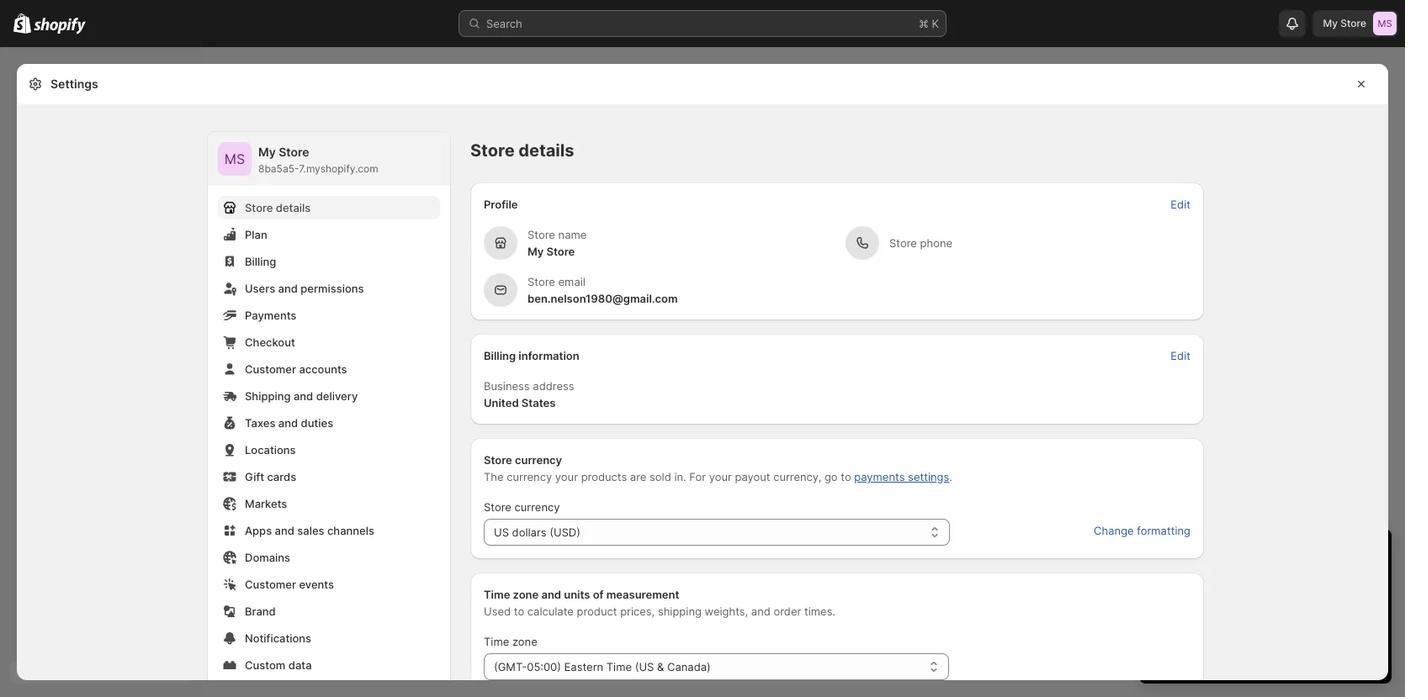 Task type: vqa. For each thing, say whether or not it's contained in the screenshot.
group
no



Task type: locate. For each thing, give the bounding box(es) containing it.
sales
[[297, 524, 324, 538]]

1 vertical spatial trial
[[1183, 575, 1202, 588]]

edit button
[[1161, 193, 1201, 216], [1161, 344, 1201, 368]]

2 vertical spatial currency
[[515, 501, 560, 514]]

and for delivery
[[294, 390, 313, 403]]

users and permissions link
[[218, 277, 440, 300]]

currency,
[[773, 470, 822, 484]]

accounts
[[299, 363, 347, 376]]

ben.nelson1980@gmail.com
[[528, 292, 678, 305]]

address
[[533, 380, 574, 393]]

2 customer from the top
[[245, 578, 296, 592]]

0 vertical spatial currency
[[515, 454, 562, 467]]

2 vertical spatial trial
[[1346, 602, 1366, 615]]

change formatting button
[[1084, 519, 1201, 543]]

of
[[593, 588, 604, 602]]

time up (gmt-
[[484, 635, 509, 649]]

zone up (gmt-
[[512, 635, 538, 649]]

1
[[1156, 544, 1164, 565]]

2 vertical spatial my
[[528, 245, 544, 258]]

time for time zone and units of measurement used to calculate product prices, shipping weights, and order times.
[[484, 588, 510, 602]]

markets
[[245, 497, 287, 511]]

payments
[[245, 309, 296, 322]]

to
[[841, 470, 851, 484], [1226, 602, 1236, 615], [514, 605, 524, 619]]

my left my store icon
[[1323, 17, 1338, 29]]

1 vertical spatial customer
[[245, 578, 296, 592]]

my for my store 8ba5a5-7.myshopify.com
[[258, 145, 276, 159]]

store left email
[[528, 275, 555, 289]]

store left phone
[[889, 236, 917, 250]]

edit button for billing information
[[1161, 344, 1201, 368]]

formatting
[[1137, 524, 1191, 538]]

trial up the months.
[[1346, 602, 1366, 615]]

0 horizontal spatial my
[[258, 145, 276, 159]]

and left the order
[[751, 605, 771, 619]]

1 vertical spatial edit button
[[1161, 344, 1201, 368]]

to inside store currency the currency your products are sold in. for your payout currency, go to payments settings .
[[841, 470, 851, 484]]

gift cards link
[[218, 465, 440, 489]]

my inside store name my store
[[528, 245, 544, 258]]

united
[[484, 396, 519, 410]]

trial
[[1292, 544, 1322, 565], [1183, 575, 1202, 588], [1346, 602, 1366, 615]]

just
[[1174, 619, 1192, 632]]

select a plan to extend your shopify trial for just $1/month for your first 3 months.
[[1156, 602, 1366, 632]]

day
[[1169, 544, 1198, 565]]

0 horizontal spatial details
[[276, 201, 311, 215]]

0 vertical spatial edit button
[[1161, 193, 1201, 216]]

currency
[[515, 454, 562, 467], [507, 470, 552, 484], [515, 501, 560, 514]]

store left my store icon
[[1341, 17, 1367, 29]]

store inside store email ben.nelson1980@gmail.com
[[528, 275, 555, 289]]

1 vertical spatial zone
[[512, 635, 538, 649]]

1 vertical spatial details
[[276, 201, 311, 215]]

0 horizontal spatial store details
[[245, 201, 311, 215]]

2 horizontal spatial trial
[[1346, 602, 1366, 615]]

time
[[484, 588, 510, 602], [484, 635, 509, 649], [607, 661, 632, 674]]

email
[[558, 275, 586, 289]]

0 horizontal spatial for
[[1156, 619, 1171, 632]]

phone
[[920, 236, 953, 250]]

for down extend on the bottom of page
[[1247, 619, 1262, 632]]

store up us at left bottom
[[484, 501, 512, 514]]

1 horizontal spatial trial
[[1292, 544, 1322, 565]]

and right apps
[[275, 524, 294, 538]]

brand link
[[218, 600, 440, 624]]

2 edit button from the top
[[1161, 344, 1201, 368]]

delivery
[[316, 390, 358, 403]]

my up store email ben.nelson1980@gmail.com
[[528, 245, 544, 258]]

store details up plan
[[245, 201, 311, 215]]

store name my store
[[528, 228, 587, 258]]

are
[[630, 470, 647, 484]]

billing up "business"
[[484, 349, 516, 363]]

and right taxes
[[278, 417, 298, 430]]

time left (us
[[607, 661, 632, 674]]

dialog
[[1395, 64, 1405, 681]]

2 edit from the top
[[1171, 349, 1191, 363]]

0 vertical spatial edit
[[1171, 198, 1191, 211]]

0 vertical spatial my
[[1323, 17, 1338, 29]]

prices,
[[620, 605, 655, 619]]

2 horizontal spatial to
[[1226, 602, 1236, 615]]

ms button
[[218, 142, 252, 176]]

3
[[1314, 619, 1321, 632]]

dollars
[[512, 526, 547, 539]]

domains link
[[218, 546, 440, 570]]

zone for time zone
[[512, 635, 538, 649]]

time up used
[[484, 588, 510, 602]]

.
[[949, 470, 953, 484]]

taxes and duties
[[245, 417, 333, 430]]

trial up the shopify
[[1292, 544, 1322, 565]]

customer events link
[[218, 573, 440, 597]]

1 edit from the top
[[1171, 198, 1191, 211]]

store inside store currency the currency your products are sold in. for your payout currency, go to payments settings .
[[484, 454, 512, 467]]

1 horizontal spatial my
[[528, 245, 544, 258]]

2 vertical spatial time
[[607, 661, 632, 674]]

your
[[555, 470, 578, 484], [709, 470, 732, 484], [1252, 544, 1287, 565], [1278, 602, 1301, 615], [1265, 619, 1288, 632]]

details inside shop settings menu element
[[276, 201, 311, 215]]

1 vertical spatial store details
[[245, 201, 311, 215]]

my inside my store 8ba5a5-7.myshopify.com
[[258, 145, 276, 159]]

1 horizontal spatial for
[[1247, 619, 1262, 632]]

1 customer from the top
[[245, 363, 296, 376]]

custom data
[[245, 659, 312, 672]]

zone inside the time zone and units of measurement used to calculate product prices, shipping weights, and order times.
[[513, 588, 539, 602]]

for down select on the right bottom of page
[[1156, 619, 1171, 632]]

my for my store
[[1323, 17, 1338, 29]]

eastern
[[564, 661, 603, 674]]

0 vertical spatial billing
[[245, 255, 276, 268]]

custom data link
[[218, 654, 440, 677]]

duties
[[301, 417, 333, 430]]

weights,
[[705, 605, 748, 619]]

0 vertical spatial zone
[[513, 588, 539, 602]]

store up 8ba5a5- on the left top
[[279, 145, 309, 159]]

customer events
[[245, 578, 334, 592]]

0 vertical spatial time
[[484, 588, 510, 602]]

on
[[1234, 575, 1246, 588]]

0 vertical spatial store details
[[470, 141, 574, 161]]

users and permissions
[[245, 282, 364, 295]]

your right for
[[709, 470, 732, 484]]

0 horizontal spatial to
[[514, 605, 524, 619]]

customer down the checkout
[[245, 363, 296, 376]]

1 vertical spatial my
[[258, 145, 276, 159]]

users
[[245, 282, 275, 295]]

edit for billing information
[[1171, 349, 1191, 363]]

used
[[484, 605, 511, 619]]

0 vertical spatial trial
[[1292, 544, 1322, 565]]

1 horizontal spatial details
[[519, 141, 574, 161]]

1 vertical spatial time
[[484, 635, 509, 649]]

2 horizontal spatial my
[[1323, 17, 1338, 29]]

0 horizontal spatial billing
[[245, 255, 276, 268]]

shopify image
[[13, 13, 31, 34]]

store details up profile
[[470, 141, 574, 161]]

to right plan
[[1226, 602, 1236, 615]]

and
[[278, 282, 298, 295], [294, 390, 313, 403], [278, 417, 298, 430], [275, 524, 294, 538], [541, 588, 561, 602], [751, 605, 771, 619]]

your left 'first'
[[1265, 619, 1288, 632]]

notifications
[[245, 632, 311, 645]]

time inside the time zone and units of measurement used to calculate product prices, shipping weights, and order times.
[[484, 588, 510, 602]]

customer for customer events
[[245, 578, 296, 592]]

1 horizontal spatial to
[[841, 470, 851, 484]]

to right used
[[514, 605, 524, 619]]

1 edit button from the top
[[1161, 193, 1201, 216]]

store
[[1341, 17, 1367, 29], [470, 141, 515, 161], [279, 145, 309, 159], [245, 201, 273, 215], [528, 228, 555, 242], [889, 236, 917, 250], [547, 245, 575, 258], [528, 275, 555, 289], [484, 454, 512, 467], [484, 501, 512, 514]]

and for sales
[[275, 524, 294, 538]]

billing inside shop settings menu element
[[245, 255, 276, 268]]

brand
[[245, 605, 276, 619]]

1 vertical spatial edit
[[1171, 349, 1191, 363]]

time zone
[[484, 635, 538, 649]]

customer accounts
[[245, 363, 347, 376]]

store up plan
[[245, 201, 273, 215]]

plan
[[1201, 602, 1223, 615]]

and right users
[[278, 282, 298, 295]]

0 vertical spatial customer
[[245, 363, 296, 376]]

customer down domains
[[245, 578, 296, 592]]

1 for from the left
[[1156, 619, 1171, 632]]

first
[[1291, 619, 1311, 632]]

1 day left in your trial button
[[1139, 529, 1392, 565]]

my up 8ba5a5- on the left top
[[258, 145, 276, 159]]

time for time zone
[[484, 635, 509, 649]]

to right go
[[841, 470, 851, 484]]

taxes and duties link
[[218, 411, 440, 435]]

and down the customer accounts
[[294, 390, 313, 403]]

checkout link
[[218, 331, 440, 354]]

your right in
[[1252, 544, 1287, 565]]

1 vertical spatial billing
[[484, 349, 516, 363]]

billing up users
[[245, 255, 276, 268]]

and for duties
[[278, 417, 298, 430]]

1 horizontal spatial billing
[[484, 349, 516, 363]]

store up the
[[484, 454, 512, 467]]

zone up calculate
[[513, 588, 539, 602]]

trial right your
[[1183, 575, 1202, 588]]

05:00)
[[527, 661, 561, 674]]



Task type: describe. For each thing, give the bounding box(es) containing it.
payments settings link
[[854, 470, 949, 484]]

profile
[[484, 198, 518, 211]]

your
[[1156, 575, 1180, 588]]

cards
[[267, 470, 296, 484]]

store email ben.nelson1980@gmail.com
[[528, 275, 678, 305]]

store phone
[[889, 236, 953, 250]]

the
[[484, 470, 504, 484]]

for
[[689, 470, 706, 484]]

payments
[[854, 470, 905, 484]]

domains
[[245, 551, 290, 565]]

and up calculate
[[541, 588, 561, 602]]

billing for billing
[[245, 255, 276, 268]]

and for permissions
[[278, 282, 298, 295]]

search
[[486, 17, 522, 30]]

1 vertical spatial currency
[[507, 470, 552, 484]]

locations link
[[218, 438, 440, 462]]

store inside my store 8ba5a5-7.myshopify.com
[[279, 145, 309, 159]]

time zone and units of measurement used to calculate product prices, shipping weights, and order times.
[[484, 588, 836, 619]]

shipping
[[658, 605, 702, 619]]

billing information
[[484, 349, 580, 363]]

plan link
[[218, 223, 440, 247]]

select
[[1156, 602, 1189, 615]]

settings
[[908, 470, 949, 484]]

0 vertical spatial details
[[519, 141, 574, 161]]

edit button for profile
[[1161, 193, 1201, 216]]

your inside dropdown button
[[1252, 544, 1287, 565]]

1 day left in your trial
[[1156, 544, 1322, 565]]

my store 8ba5a5-7.myshopify.com
[[258, 145, 378, 175]]

product
[[577, 605, 617, 619]]

shopify
[[1304, 602, 1343, 615]]

change
[[1094, 524, 1134, 538]]

(us
[[635, 661, 654, 674]]

your trial ends on
[[1156, 575, 1250, 588]]

business
[[484, 380, 530, 393]]

events
[[299, 578, 334, 592]]

store down name
[[547, 245, 575, 258]]

8ba5a5-
[[258, 162, 299, 175]]

(gmt-
[[494, 661, 527, 674]]

order
[[774, 605, 801, 619]]

billing link
[[218, 250, 440, 273]]

to inside the time zone and units of measurement used to calculate product prices, shipping weights, and order times.
[[514, 605, 524, 619]]

currency for store currency the currency your products are sold in. for your payout currency, go to payments settings .
[[515, 454, 562, 467]]

my store image
[[1373, 12, 1397, 35]]

edit for profile
[[1171, 198, 1191, 211]]

settings dialog
[[17, 64, 1388, 698]]

my store
[[1323, 17, 1367, 29]]

shipping and delivery link
[[218, 385, 440, 408]]

2 for from the left
[[1247, 619, 1262, 632]]

1 day left in your trial element
[[1139, 573, 1392, 684]]

7.myshopify.com
[[299, 162, 378, 175]]

your up 'first'
[[1278, 602, 1301, 615]]

a
[[1192, 602, 1198, 615]]

store details inside shop settings menu element
[[245, 201, 311, 215]]

times.
[[804, 605, 836, 619]]

store up profile
[[470, 141, 515, 161]]

$1/month
[[1195, 619, 1244, 632]]

(gmt-05:00) eastern time (us & canada)
[[494, 661, 711, 674]]

store left name
[[528, 228, 555, 242]]

states
[[522, 396, 556, 410]]

in
[[1233, 544, 1247, 565]]

customer for customer accounts
[[245, 363, 296, 376]]

information
[[519, 349, 580, 363]]

settings
[[50, 77, 98, 91]]

ends
[[1205, 575, 1230, 588]]

store currency the currency your products are sold in. for your payout currency, go to payments settings .
[[484, 454, 953, 484]]

units
[[564, 588, 590, 602]]

channels
[[327, 524, 374, 538]]

billing for billing information
[[484, 349, 516, 363]]

trial inside dropdown button
[[1292, 544, 1322, 565]]

your left products
[[555, 470, 578, 484]]

permissions
[[301, 282, 364, 295]]

months.
[[1324, 619, 1366, 632]]

extend
[[1239, 602, 1275, 615]]

apps and sales channels link
[[218, 519, 440, 543]]

shipping
[[245, 390, 291, 403]]

notifications link
[[218, 627, 440, 650]]

markets link
[[218, 492, 440, 516]]

us
[[494, 526, 509, 539]]

left
[[1202, 544, 1228, 565]]

in.
[[674, 470, 686, 484]]

k
[[932, 17, 939, 30]]

go
[[825, 470, 838, 484]]

shipping and delivery
[[245, 390, 358, 403]]

trial inside select a plan to extend your shopify trial for just $1/month for your first 3 months.
[[1346, 602, 1366, 615]]

(usd)
[[550, 526, 581, 539]]

to inside select a plan to extend your shopify trial for just $1/month for your first 3 months.
[[1226, 602, 1236, 615]]

⌘ k
[[919, 17, 939, 30]]

currency for store currency
[[515, 501, 560, 514]]

my store image
[[218, 142, 252, 176]]

payout
[[735, 470, 770, 484]]

plan
[[245, 228, 267, 242]]

store details link
[[218, 196, 440, 220]]

shop settings menu element
[[208, 132, 450, 698]]

&
[[657, 661, 664, 674]]

gift cards
[[245, 470, 296, 484]]

gift
[[245, 470, 264, 484]]

zone for time zone and units of measurement used to calculate product prices, shipping weights, and order times.
[[513, 588, 539, 602]]

change formatting
[[1094, 524, 1191, 538]]

shopify image
[[34, 17, 86, 34]]

customer accounts link
[[218, 358, 440, 381]]

name
[[558, 228, 587, 242]]

0 horizontal spatial trial
[[1183, 575, 1202, 588]]

custom
[[245, 659, 286, 672]]

1 horizontal spatial store details
[[470, 141, 574, 161]]

sold
[[650, 470, 671, 484]]

measurement
[[606, 588, 679, 602]]



